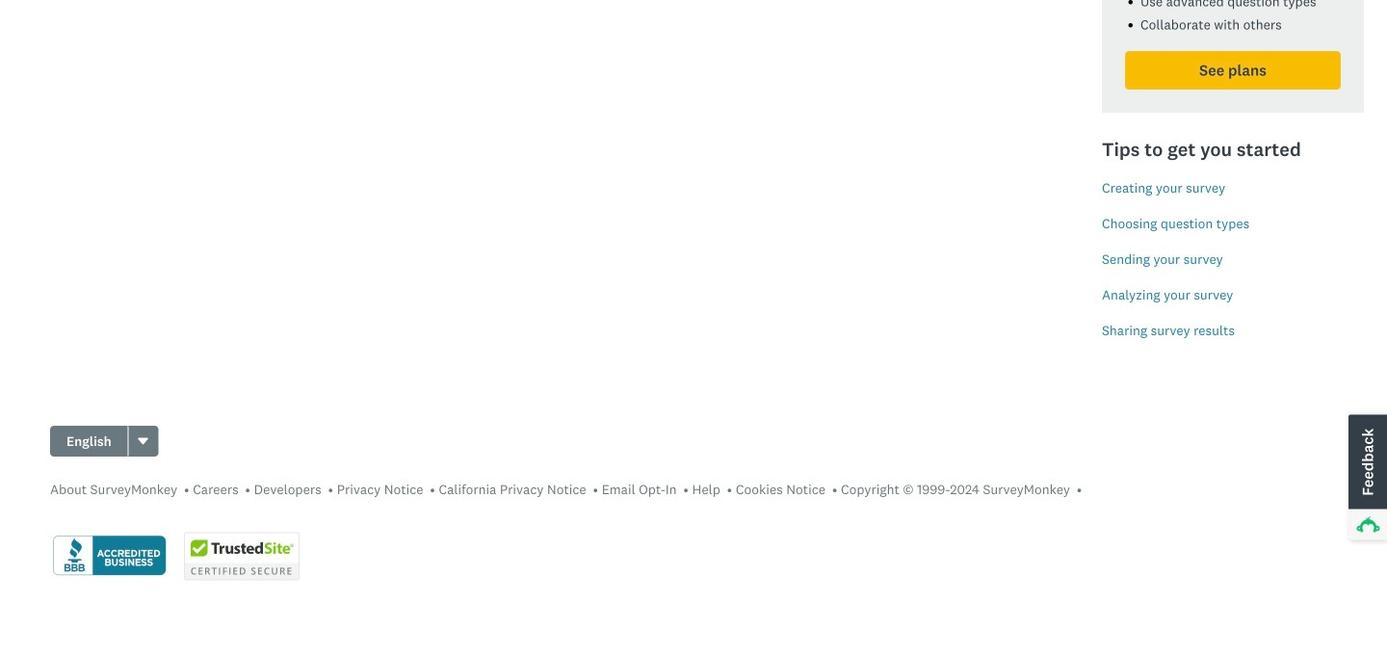 Task type: describe. For each thing, give the bounding box(es) containing it.
language dropdown image
[[137, 435, 150, 448]]

click to verify bbb accreditation and to see a bbb report. image
[[50, 534, 169, 579]]



Task type: locate. For each thing, give the bounding box(es) containing it.
group
[[50, 426, 159, 457]]

language dropdown image
[[138, 438, 148, 445]]

trustedsite helps keep you safe from identity theft, credit card fraud, spyware, spam, viruses and online scams image
[[184, 532, 300, 580]]



Task type: vqa. For each thing, say whether or not it's contained in the screenshot.
Click to verify BBB accreditation and to see a BBB report. image
yes



